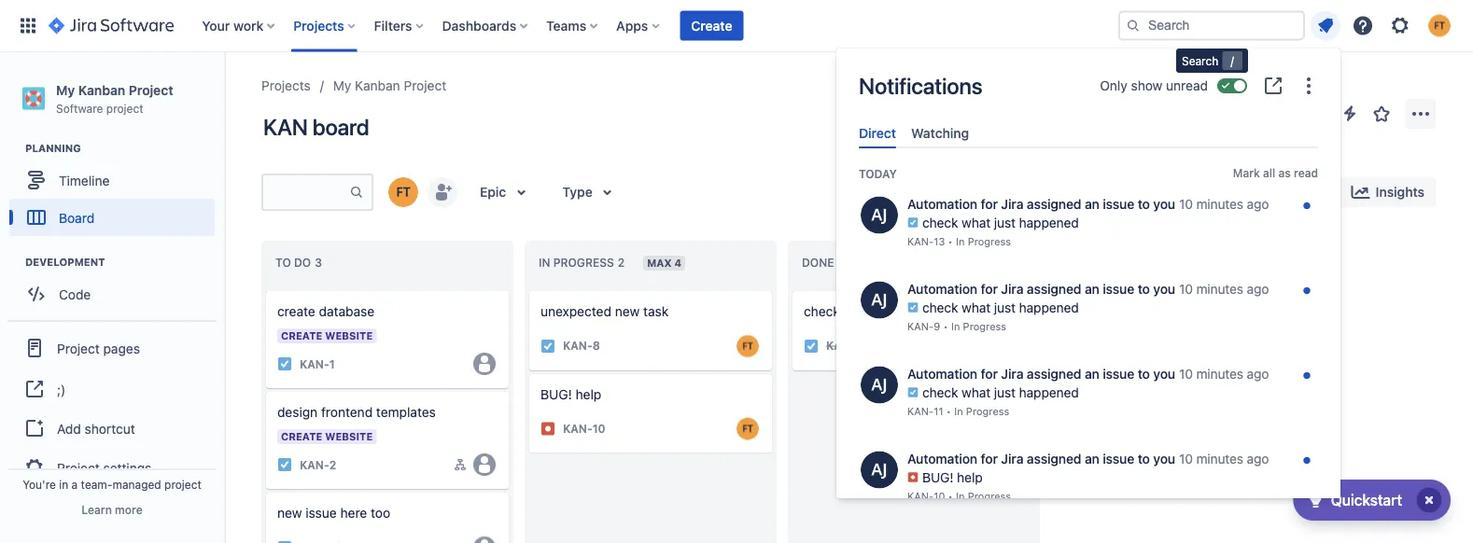 Task type: describe. For each thing, give the bounding box(es) containing it.
create button
[[680, 11, 744, 41]]

development image
[[3, 251, 25, 274]]

more
[[115, 503, 143, 516]]

/
[[1231, 54, 1235, 67]]

dashboards button
[[437, 11, 535, 41]]

create issue image for check what just happened
[[782, 278, 804, 301]]

read
[[1294, 167, 1319, 180]]

a
[[72, 478, 78, 491]]

2 automation for jira image from the top
[[861, 451, 898, 489]]

1 automation for jira image from the top
[[861, 281, 898, 319]]

unassigned image
[[473, 353, 496, 375]]

8
[[593, 340, 600, 353]]

planning image
[[3, 137, 25, 160]]

project up the a
[[57, 460, 100, 476]]

1 vertical spatial project
[[164, 478, 202, 491]]

kan- up design
[[300, 358, 329, 371]]

banner containing your work
[[0, 0, 1474, 52]]

kan-10 link
[[563, 421, 606, 437]]

learn
[[82, 503, 112, 516]]

teams button
[[541, 11, 605, 41]]

project down filters popup button
[[404, 78, 447, 93]]

mark all as read button
[[1233, 165, 1319, 181]]

group containing project pages
[[7, 321, 217, 494]]

mark
[[1233, 167, 1261, 180]]

kan-1
[[300, 358, 335, 371]]

apps
[[617, 18, 648, 33]]

tab list inside the notifications dialog
[[852, 118, 1326, 149]]

kan- up new issue here too
[[300, 458, 329, 472]]

kan
[[263, 114, 308, 140]]

projects for the projects link on the top of page
[[261, 78, 311, 93]]

unexpected new task
[[541, 304, 669, 319]]

just
[[877, 304, 898, 319]]

type button
[[551, 177, 630, 207]]

to do element
[[276, 256, 326, 270]]

task image for unexpected new task
[[541, 339, 556, 354]]

2
[[329, 458, 336, 472]]

managed
[[112, 478, 161, 491]]

assignee: funky town image
[[737, 335, 759, 358]]

project left pages
[[57, 341, 100, 356]]

development
[[25, 257, 105, 269]]

learn more button
[[82, 502, 143, 517]]

as
[[1279, 167, 1291, 180]]

happened
[[902, 304, 962, 319]]

you're
[[23, 478, 56, 491]]

bug!
[[541, 387, 572, 402]]

1
[[329, 358, 335, 371]]

my kanban project software project
[[56, 82, 173, 115]]

kan-2 link
[[300, 457, 336, 473]]

planning
[[25, 143, 81, 155]]

kan- for check
[[827, 340, 856, 353]]

here
[[340, 506, 367, 521]]

kanban for my kanban project software project
[[78, 82, 125, 98]]

;) link
[[7, 369, 217, 410]]

my kanban project
[[333, 78, 447, 93]]

primary element
[[11, 0, 1119, 52]]

10
[[593, 423, 606, 436]]

design frontend templates
[[277, 405, 436, 420]]

kan- for unexpected
[[563, 340, 593, 353]]

new issue here too
[[277, 506, 391, 521]]

your work
[[202, 18, 264, 33]]

your work button
[[196, 11, 282, 41]]

notifications dialog
[[837, 49, 1341, 544]]

insights button
[[1339, 177, 1436, 207]]

epic button
[[469, 177, 544, 207]]

help image
[[1352, 14, 1375, 37]]

dismiss quickstart image
[[1415, 486, 1445, 516]]

create
[[277, 304, 315, 319]]

design
[[277, 405, 318, 420]]

1 vertical spatial new
[[277, 506, 302, 521]]

help
[[576, 387, 602, 402]]

issue for new
[[306, 506, 337, 521]]

only show unread
[[1100, 78, 1208, 93]]

too
[[371, 506, 391, 521]]

pages
[[103, 341, 140, 356]]

create issue image for bug! help
[[518, 361, 541, 384]]

kan-8
[[563, 340, 600, 353]]

board
[[59, 210, 94, 225]]

;)
[[57, 382, 66, 397]]

add shortcut
[[57, 421, 135, 436]]

Search this board text field
[[263, 176, 349, 209]]

search
[[1182, 54, 1219, 67]]

filters button
[[369, 11, 431, 41]]

timeline link
[[9, 162, 215, 199]]

do
[[294, 256, 311, 270]]

group
[[1188, 186, 1225, 198]]

check what just happened
[[804, 304, 962, 319]]

templates
[[376, 405, 436, 420]]

task
[[644, 304, 669, 319]]

in
[[59, 478, 68, 491]]

4
[[675, 257, 682, 269]]

1 vertical spatial assignee: funky town image
[[737, 418, 759, 440]]

create issue image for create database
[[255, 278, 277, 301]]

0 vertical spatial new
[[615, 304, 640, 319]]

work
[[233, 18, 264, 33]]

project settings link
[[7, 448, 217, 489]]

add shortcut button
[[7, 410, 217, 448]]

create issue
[[823, 383, 900, 399]]

bug image
[[541, 422, 556, 437]]

in
[[539, 256, 550, 270]]

to do
[[276, 256, 311, 270]]

timeline
[[59, 173, 110, 188]]

issue for create
[[867, 383, 900, 399]]

quickstart
[[1331, 492, 1403, 509]]

you're in a team-managed project
[[23, 478, 202, 491]]

add
[[57, 421, 81, 436]]

project inside my kanban project software project
[[106, 102, 143, 115]]

database
[[319, 304, 375, 319]]

show
[[1131, 78, 1163, 93]]

task image for design frontend templates
[[277, 458, 292, 473]]

team-
[[81, 478, 113, 491]]



Task type: locate. For each thing, give the bounding box(es) containing it.
projects link
[[261, 75, 311, 97]]

1 vertical spatial create
[[823, 383, 864, 399]]

my up 'board'
[[333, 78, 351, 93]]

assignee: funky town image down assignee: funky town image at the bottom
[[737, 418, 759, 440]]

0 horizontal spatial issue
[[306, 506, 337, 521]]

more image
[[1298, 75, 1321, 97], [1410, 103, 1433, 125]]

create issue button
[[793, 374, 1036, 408]]

direct
[[859, 125, 897, 141]]

project pages link
[[7, 328, 217, 369]]

frontend
[[321, 405, 373, 420]]

create for create issue
[[823, 383, 864, 399]]

task image left the kan-13 link
[[804, 339, 819, 354]]

issue down 13
[[867, 383, 900, 399]]

kan- down what
[[827, 340, 856, 353]]

done
[[802, 256, 834, 270]]

funky town image
[[389, 177, 418, 207]]

done element
[[802, 256, 847, 270]]

add people image
[[431, 181, 454, 204]]

done image
[[980, 339, 995, 354]]

quickstart button
[[1294, 480, 1451, 521]]

only
[[1100, 78, 1128, 93]]

project
[[106, 102, 143, 115], [164, 478, 202, 491]]

task image left kan-2 link on the bottom of the page
[[277, 458, 292, 473]]

automation for jira image down create issue
[[861, 451, 898, 489]]

create issue image
[[255, 278, 277, 301], [518, 278, 541, 301], [782, 278, 804, 301], [518, 361, 541, 384]]

0 vertical spatial create
[[691, 18, 733, 33]]

automations menu button icon image
[[1339, 102, 1362, 125]]

task image left kan-8 link
[[541, 339, 556, 354]]

assignee: funky town image
[[1000, 335, 1023, 358], [737, 418, 759, 440]]

max 4
[[647, 257, 682, 269]]

project left sidebar navigation icon
[[129, 82, 173, 98]]

jira software image
[[49, 14, 174, 37], [49, 14, 174, 37]]

star kan board image
[[1371, 103, 1393, 125]]

my for my kanban project
[[333, 78, 351, 93]]

assignee: funky town image right done icon
[[1000, 335, 1023, 358]]

create issue image down the in
[[518, 278, 541, 301]]

1 vertical spatial more image
[[1410, 103, 1433, 125]]

issue inside button
[[867, 383, 900, 399]]

1 automation for jira image from the top
[[861, 196, 898, 234]]

shortcut
[[85, 421, 135, 436]]

1 horizontal spatial my
[[333, 78, 351, 93]]

project inside my kanban project software project
[[129, 82, 173, 98]]

insights
[[1376, 184, 1425, 200]]

0 horizontal spatial more image
[[1298, 75, 1321, 97]]

sidebar navigation image
[[204, 75, 245, 112]]

open notifications in a new tab image
[[1263, 75, 1285, 97]]

your profile and settings image
[[1429, 14, 1451, 37]]

kan-1 link
[[300, 356, 335, 372]]

kanban up software
[[78, 82, 125, 98]]

project right software
[[106, 102, 143, 115]]

create issue image down to at the top of page
[[255, 278, 277, 301]]

create issue image down the done
[[782, 278, 804, 301]]

software
[[56, 102, 103, 115]]

tab list
[[852, 118, 1326, 149]]

unread
[[1167, 78, 1208, 93]]

task image left kan-1 link
[[277, 357, 292, 372]]

automation for jira image
[[861, 196, 898, 234], [861, 451, 898, 489]]

1 task image from the top
[[277, 357, 292, 372]]

my for my kanban project software project
[[56, 82, 75, 98]]

notifications image
[[1315, 14, 1337, 37]]

1 vertical spatial automation for jira image
[[861, 366, 898, 404]]

kan-
[[563, 340, 593, 353], [827, 340, 856, 353], [300, 358, 329, 371], [563, 423, 593, 436], [300, 458, 329, 472]]

banner
[[0, 0, 1474, 52]]

2 automation for jira image from the top
[[861, 366, 898, 404]]

create right apps dropdown button
[[691, 18, 733, 33]]

to
[[276, 256, 291, 270]]

kan- right bug image
[[563, 423, 593, 436]]

dashboards
[[442, 18, 517, 33]]

development group
[[9, 255, 223, 319]]

my
[[333, 78, 351, 93], [56, 82, 75, 98]]

automation for jira image
[[861, 281, 898, 319], [861, 366, 898, 404]]

0 vertical spatial more image
[[1298, 75, 1321, 97]]

1 horizontal spatial kanban
[[355, 78, 400, 93]]

kan-8 link
[[563, 338, 600, 354]]

create database
[[277, 304, 375, 319]]

project settings
[[57, 460, 152, 476]]

projects for projects dropdown button
[[293, 18, 344, 33]]

1 vertical spatial projects
[[261, 78, 311, 93]]

2 task image from the top
[[277, 458, 292, 473]]

settings image
[[1390, 14, 1412, 37]]

create for create
[[691, 18, 733, 33]]

0 horizontal spatial create
[[691, 18, 733, 33]]

task image
[[277, 357, 292, 372], [277, 458, 292, 473], [277, 541, 292, 544]]

in progress
[[539, 256, 614, 270]]

1 task image from the left
[[541, 339, 556, 354]]

my kanban project link
[[333, 75, 447, 97]]

kan- for bug!
[[563, 423, 593, 436]]

new left task
[[615, 304, 640, 319]]

0 vertical spatial projects
[[293, 18, 344, 33]]

1 horizontal spatial more image
[[1410, 103, 1433, 125]]

appswitcher icon image
[[17, 14, 39, 37]]

search image
[[1126, 18, 1141, 33]]

bug! help
[[541, 387, 602, 402]]

create issue image for unexpected new task
[[518, 278, 541, 301]]

kanban for my kanban project
[[355, 78, 400, 93]]

projects up kan in the left of the page
[[261, 78, 311, 93]]

my inside my kanban project software project
[[56, 82, 75, 98]]

kan board
[[263, 114, 369, 140]]

issue
[[867, 383, 900, 399], [306, 506, 337, 521]]

in progress element
[[539, 256, 629, 270]]

1 horizontal spatial task image
[[804, 339, 819, 354]]

all
[[1264, 167, 1276, 180]]

13
[[856, 340, 869, 353]]

done image
[[980, 339, 995, 354]]

mark all as read
[[1233, 167, 1319, 180]]

project pages
[[57, 341, 140, 356]]

unassigned image
[[473, 454, 496, 476]]

0 horizontal spatial kanban
[[78, 82, 125, 98]]

new down kan-2 link on the bottom of the page
[[277, 506, 302, 521]]

0 horizontal spatial my
[[56, 82, 75, 98]]

kan-10
[[563, 423, 606, 436]]

1 horizontal spatial assignee: funky town image
[[1000, 335, 1023, 358]]

kan-2
[[300, 458, 336, 472]]

more image right star kan board icon
[[1410, 103, 1433, 125]]

my up software
[[56, 82, 75, 98]]

projects inside projects dropdown button
[[293, 18, 344, 33]]

automation for jira image down today
[[861, 196, 898, 234]]

kanban
[[355, 78, 400, 93], [78, 82, 125, 98]]

group by
[[1188, 186, 1241, 198]]

Search field
[[1119, 11, 1306, 41]]

1 vertical spatial task image
[[277, 458, 292, 473]]

task image for create database
[[277, 357, 292, 372]]

2 task image from the left
[[804, 339, 819, 354]]

automation for jira image up 13
[[861, 281, 898, 319]]

0 vertical spatial automation for jira image
[[861, 281, 898, 319]]

learn more
[[82, 503, 143, 516]]

kan- down "unexpected"
[[563, 340, 593, 353]]

issue left here
[[306, 506, 337, 521]]

what
[[844, 304, 873, 319]]

1 vertical spatial issue
[[306, 506, 337, 521]]

notifications
[[859, 73, 983, 99]]

project right managed
[[164, 478, 202, 491]]

0 horizontal spatial new
[[277, 506, 302, 521]]

code
[[59, 287, 91, 302]]

check image
[[1305, 489, 1328, 512]]

task image down new issue here too
[[277, 541, 292, 544]]

0 vertical spatial automation for jira image
[[861, 196, 898, 234]]

2 vertical spatial task image
[[277, 541, 292, 544]]

code link
[[9, 276, 215, 313]]

1 horizontal spatial issue
[[867, 383, 900, 399]]

1 horizontal spatial create
[[823, 383, 864, 399]]

0 of 1 child issues complete image
[[453, 458, 468, 473], [453, 458, 468, 473]]

automation for jira image down 13
[[861, 366, 898, 404]]

your
[[202, 18, 230, 33]]

planning group
[[9, 141, 223, 242]]

tab list containing direct
[[852, 118, 1326, 149]]

teams
[[546, 18, 587, 33]]

projects up the projects link on the top of page
[[293, 18, 344, 33]]

board
[[313, 114, 369, 140]]

by
[[1228, 186, 1241, 198]]

group
[[7, 321, 217, 494]]

0 horizontal spatial project
[[106, 102, 143, 115]]

create down the kan-13 link
[[823, 383, 864, 399]]

0 vertical spatial issue
[[867, 383, 900, 399]]

insights image
[[1350, 181, 1373, 204]]

more image right open notifications in a new tab icon at the right top
[[1298, 75, 1321, 97]]

unexpected
[[541, 304, 612, 319]]

create inside primary element
[[691, 18, 733, 33]]

watching
[[912, 125, 970, 141]]

3 task image from the top
[[277, 541, 292, 544]]

kanban inside my kanban project software project
[[78, 82, 125, 98]]

1 vertical spatial automation for jira image
[[861, 451, 898, 489]]

kanban up 'board'
[[355, 78, 400, 93]]

create
[[691, 18, 733, 33], [823, 383, 864, 399]]

task image for check what just happened
[[804, 339, 819, 354]]

1 horizontal spatial project
[[164, 478, 202, 491]]

0 vertical spatial project
[[106, 102, 143, 115]]

0 horizontal spatial task image
[[541, 339, 556, 354]]

create issue image up bug!
[[518, 361, 541, 384]]

check
[[804, 304, 840, 319]]

type
[[562, 184, 593, 200]]

filters
[[374, 18, 412, 33]]

new
[[615, 304, 640, 319], [277, 506, 302, 521]]

1 horizontal spatial new
[[615, 304, 640, 319]]

0 vertical spatial assignee: funky town image
[[1000, 335, 1023, 358]]

max
[[647, 257, 672, 269]]

settings
[[103, 460, 152, 476]]

task image
[[541, 339, 556, 354], [804, 339, 819, 354]]

0 vertical spatial task image
[[277, 357, 292, 372]]

0 horizontal spatial assignee: funky town image
[[737, 418, 759, 440]]



Task type: vqa. For each thing, say whether or not it's contained in the screenshot.
right MY
yes



